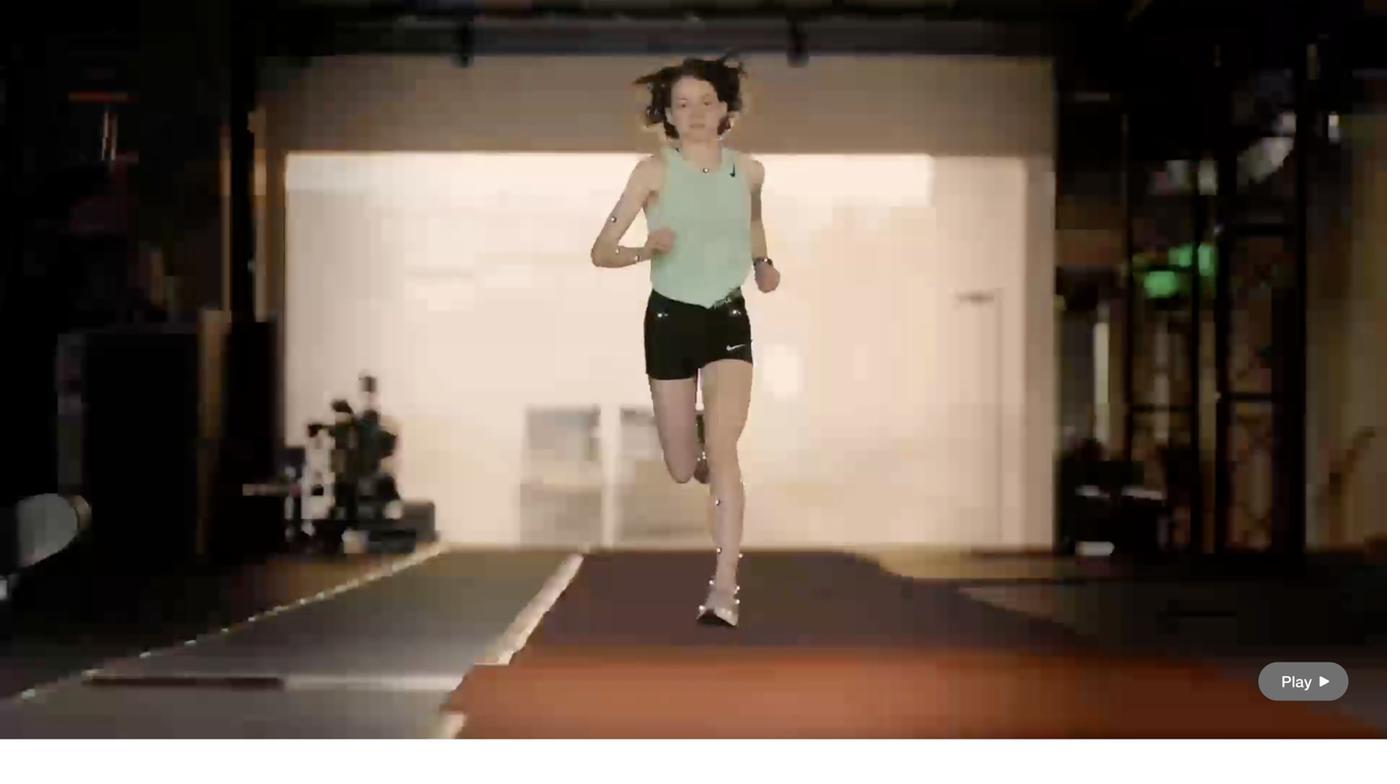 Task type: locate. For each thing, give the bounding box(es) containing it.
play button
[[1259, 662, 1349, 701]]



Task type: vqa. For each thing, say whether or not it's contained in the screenshot.
Play
yes



Task type: describe. For each thing, give the bounding box(es) containing it.
play
[[1282, 673, 1313, 691]]



